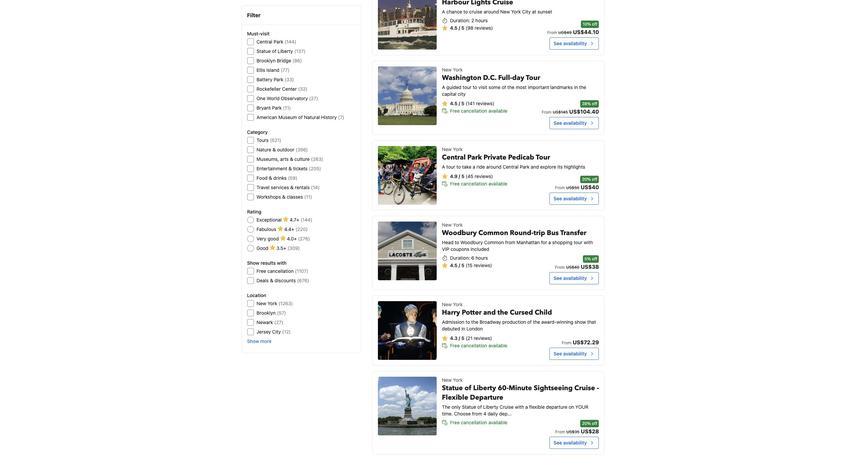 Task type: locate. For each thing, give the bounding box(es) containing it.
show inside button
[[247, 339, 259, 345]]

off inside 20% off from us$35 us$28
[[592, 422, 598, 427]]

3 4.5 from the top
[[450, 263, 458, 269]]

show more
[[247, 339, 272, 345]]

to down washington on the right top
[[473, 84, 477, 90]]

from for a chance to cruise around new york city at sunset
[[548, 30, 557, 35]]

(45
[[466, 174, 474, 179]]

rating
[[247, 209, 262, 215]]

& right 'deals'
[[270, 278, 273, 284]]

1 vertical spatial us$40
[[566, 265, 580, 270]]

newark (27)
[[257, 320, 283, 326]]

manhattan
[[517, 240, 540, 246]]

and inside new york harry potter and the cursed child admission to the broadway production of the award-winning show that debuted in london
[[484, 309, 496, 318]]

central up "take"
[[442, 153, 466, 162]]

off for central park private pedicab tour
[[592, 177, 598, 182]]

20% for statue of liberty 60-minute sightseeing cruise - flexible departure
[[582, 422, 591, 427]]

tour inside new york central park private pedicab tour a tour to take a ride around central park and explore its highlights
[[536, 153, 550, 162]]

cancellation for harry
[[461, 343, 487, 349]]

1 vertical spatial tour
[[447, 164, 456, 170]]

a right for
[[549, 240, 551, 246]]

york for woodbury common round-trip bus transfer
[[453, 222, 463, 228]]

3 / from the top
[[459, 174, 460, 179]]

see availability for statue of liberty 60-minute sightseeing cruise - flexible departure
[[554, 441, 587, 446]]

2
[[472, 18, 474, 23]]

reviews) down ride
[[475, 174, 493, 179]]

guided
[[447, 84, 462, 90]]

daily
[[488, 412, 498, 417]]

1 horizontal spatial a
[[526, 405, 528, 411]]

/ right 4.3
[[459, 336, 460, 342]]

new up 4.9
[[442, 147, 452, 152]]

1 free cancellation available from the top
[[450, 108, 508, 114]]

0 vertical spatial with
[[584, 240, 593, 246]]

park up rockefeller center (32)
[[274, 77, 284, 82]]

1 horizontal spatial us$40
[[581, 185, 599, 191]]

new left at
[[501, 9, 510, 15]]

bridge
[[277, 58, 291, 64]]

3 off from the top
[[592, 177, 598, 182]]

2 20% from the top
[[582, 422, 591, 427]]

us$40
[[581, 185, 599, 191], [566, 265, 580, 270]]

2 vertical spatial a
[[526, 405, 528, 411]]

free
[[450, 108, 460, 114], [450, 181, 460, 187], [257, 269, 266, 274], [450, 343, 460, 349], [450, 420, 460, 426]]

new inside "new york washington d.c. full-day tour a guided tour to visit some of the most important landmarks in the capital city"
[[442, 67, 452, 73]]

tour
[[526, 73, 541, 82], [536, 153, 550, 162]]

availability down us$104.40
[[564, 120, 587, 126]]

0 vertical spatial (27)
[[309, 96, 318, 101]]

2 brooklyn from the top
[[257, 311, 276, 316]]

a left chance on the top of page
[[442, 9, 445, 15]]

5 left "(45" at the right top of the page
[[462, 174, 465, 179]]

ride
[[477, 164, 485, 170]]

2 vertical spatial tour
[[574, 240, 583, 246]]

liberty up departure
[[473, 384, 496, 393]]

free for harry
[[450, 343, 460, 349]]

(521)
[[270, 138, 281, 143]]

1 vertical spatial from
[[472, 412, 482, 417]]

york up harry
[[453, 302, 463, 308]]

availability for statue of liberty 60-minute sightseeing cruise - flexible departure
[[564, 441, 587, 446]]

brooklyn bridge (86)
[[257, 58, 302, 64]]

see availability down us$145
[[554, 120, 587, 126]]

2 horizontal spatial a
[[549, 240, 551, 246]]

duration: down chance on the top of page
[[450, 18, 470, 23]]

1 horizontal spatial (27)
[[309, 96, 318, 101]]

york
[[512, 9, 521, 15], [453, 67, 463, 73], [453, 147, 463, 152], [453, 222, 463, 228], [268, 301, 277, 307], [453, 302, 463, 308], [453, 378, 463, 384]]

liberty up "bridge"
[[278, 48, 293, 54]]

a left flexible
[[526, 405, 528, 411]]

(676)
[[297, 278, 309, 284]]

1 horizontal spatial cruise
[[575, 384, 595, 393]]

new down location
[[257, 301, 266, 307]]

& down (521)
[[273, 147, 276, 153]]

york inside the new york statue of liberty 60-minute sightseeing cruise - flexible departure the only statue of liberty cruise with a flexible departure on your time. choose from 4 daily dep...
[[453, 378, 463, 384]]

sunset
[[538, 9, 552, 15]]

reviews) right the (98
[[475, 25, 493, 31]]

from left us$35 at the bottom of the page
[[556, 430, 565, 435]]

new up harry
[[442, 302, 452, 308]]

brooklyn
[[257, 58, 276, 64], [257, 311, 276, 316]]

award-
[[542, 320, 557, 325]]

cancellation for central
[[461, 181, 487, 187]]

1 / from the top
[[459, 25, 460, 31]]

with inside new york woodbury common round-trip bus transfer head to woodbury common from manhattan for a shopping tour with vip coupons included
[[584, 240, 593, 246]]

of
[[272, 48, 277, 54], [502, 84, 506, 90], [298, 115, 303, 120], [528, 320, 532, 325], [465, 384, 472, 393], [478, 405, 482, 411]]

admission
[[442, 320, 465, 325]]

free down 4.3
[[450, 343, 460, 349]]

from inside 28% off from us$145 us$104.40
[[542, 110, 552, 115]]

york up head
[[453, 222, 463, 228]]

us$40 inside 5% off from us$40 us$38
[[566, 265, 580, 270]]

4 available from the top
[[489, 420, 508, 426]]

0 horizontal spatial visit
[[260, 31, 270, 36]]

off
[[592, 22, 598, 27], [592, 101, 598, 106], [592, 177, 598, 182], [592, 257, 598, 262], [592, 422, 598, 427]]

see down the us$49
[[554, 41, 562, 46]]

new up the flexible
[[442, 378, 452, 384]]

a
[[473, 164, 476, 170], [549, 240, 551, 246], [526, 405, 528, 411]]

one
[[257, 96, 266, 101]]

potter
[[462, 309, 482, 318]]

see down 20% off from us$35 us$28
[[554, 441, 562, 446]]

5 / from the top
[[459, 336, 460, 342]]

travel
[[257, 185, 270, 191]]

available down daily
[[489, 420, 508, 426]]

york inside new york woodbury common round-trip bus transfer head to woodbury common from manhattan for a shopping tour with vip coupons included
[[453, 222, 463, 228]]

5 see from the top
[[554, 351, 562, 357]]

see availability down us$50
[[554, 196, 587, 202]]

1 availability from the top
[[564, 41, 587, 46]]

city
[[458, 91, 466, 97]]

/ for central
[[459, 174, 460, 179]]

tour for washington d.c. full-day tour
[[526, 73, 541, 82]]

arts
[[280, 156, 289, 162]]

4.5 for woodbury common round-trip bus transfer
[[450, 263, 458, 269]]

must-visit
[[247, 31, 270, 36]]

new inside new york harry potter and the cursed child admission to the broadway production of the award-winning show that debuted in london
[[442, 302, 452, 308]]

& for drinks
[[269, 175, 272, 181]]

jersey
[[257, 330, 271, 335]]

see for pedicab
[[554, 196, 562, 202]]

from inside new york woodbury common round-trip bus transfer head to woodbury common from manhattan for a shopping tour with vip coupons included
[[505, 240, 516, 246]]

0 vertical spatial brooklyn
[[257, 58, 276, 64]]

0 vertical spatial city
[[522, 9, 531, 15]]

2 show from the top
[[247, 339, 259, 345]]

of left natural
[[298, 115, 303, 120]]

0 vertical spatial 20%
[[582, 177, 591, 182]]

statue down central park (144)
[[257, 48, 271, 54]]

york up washington on the right top
[[453, 67, 463, 73]]

1 horizontal spatial and
[[531, 164, 539, 170]]

20% inside 20% off from us$50 us$40
[[582, 177, 591, 182]]

6 see from the top
[[554, 441, 562, 446]]

in right landmarks
[[574, 84, 578, 90]]

a for washington d.c. full-day tour
[[442, 84, 445, 90]]

0 vertical spatial duration:
[[450, 18, 470, 23]]

0 vertical spatial (11)
[[283, 105, 291, 111]]

0 vertical spatial (144)
[[285, 39, 296, 45]]

0 horizontal spatial cruise
[[500, 405, 514, 411]]

1 vertical spatial tour
[[536, 153, 550, 162]]

a inside the new york statue of liberty 60-minute sightseeing cruise - flexible departure the only statue of liberty cruise with a flexible departure on your time. choose from 4 daily dep...
[[526, 405, 528, 411]]

2 vertical spatial a
[[442, 164, 445, 170]]

2 horizontal spatial with
[[584, 240, 593, 246]]

2 duration: from the top
[[450, 255, 470, 261]]

new inside new york central park private pedicab tour a tour to take a ride around central park and explore its highlights
[[442, 147, 452, 152]]

1 vertical spatial woodbury
[[461, 240, 483, 246]]

harry potter and the cursed child image
[[378, 302, 437, 361]]

(11) down one world observatory (27)
[[283, 105, 291, 111]]

see availability for woodbury common round-trip bus transfer
[[554, 276, 587, 281]]

very
[[257, 236, 267, 242]]

4.7+
[[290, 217, 300, 223]]

must-
[[247, 31, 260, 36]]

brooklyn for brooklyn
[[257, 311, 276, 316]]

visit
[[260, 31, 270, 36], [479, 84, 488, 90]]

to left "take"
[[457, 164, 461, 170]]

see down us$145
[[554, 120, 562, 126]]

off inside 20% off from us$50 us$40
[[592, 177, 598, 182]]

the up 28%
[[580, 84, 587, 90]]

4.9 / 5 (45 reviews)
[[450, 174, 493, 179]]

with inside the new york statue of liberty 60-minute sightseeing cruise - flexible departure the only statue of liberty cruise with a flexible departure on your time. choose from 4 daily dep...
[[515, 405, 524, 411]]

/
[[459, 25, 460, 31], [459, 101, 460, 106], [459, 174, 460, 179], [459, 263, 460, 269], [459, 336, 460, 342]]

1 4.5 from the top
[[450, 25, 458, 31]]

1 vertical spatial hours
[[476, 255, 488, 261]]

4.5 / 5 (141 reviews)
[[450, 101, 495, 106]]

a inside "new york washington d.c. full-day tour a guided tour to visit some of the most important landmarks in the capital city"
[[442, 84, 445, 90]]

0 horizontal spatial us$40
[[566, 265, 580, 270]]

1 vertical spatial 4.5
[[450, 101, 458, 106]]

4.5 for a chance to cruise around new york city at sunset
[[450, 25, 458, 31]]

flexible
[[442, 394, 469, 403]]

brooklyn up newark
[[257, 311, 276, 316]]

central down must-visit
[[257, 39, 273, 45]]

3 available from the top
[[489, 343, 508, 349]]

new for woodbury common round-trip bus transfer
[[442, 222, 452, 228]]

0 vertical spatial from
[[505, 240, 516, 246]]

free for central
[[450, 181, 460, 187]]

to inside new york woodbury common round-trip bus transfer head to woodbury common from manhattan for a shopping tour with vip coupons included
[[455, 240, 459, 246]]

head
[[442, 240, 454, 246]]

see
[[554, 41, 562, 46], [554, 120, 562, 126], [554, 196, 562, 202], [554, 276, 562, 281], [554, 351, 562, 357], [554, 441, 562, 446]]

availability for a chance to cruise around new york city at sunset
[[564, 41, 587, 46]]

of inside new york harry potter and the cursed child admission to the broadway production of the award-winning show that debuted in london
[[528, 320, 532, 325]]

see for 60-
[[554, 441, 562, 446]]

0 vertical spatial statue
[[257, 48, 271, 54]]

0 vertical spatial a
[[442, 9, 445, 15]]

4.4+ (220)
[[284, 227, 308, 233]]

1 available from the top
[[489, 108, 508, 114]]

free cancellation available down the 4.9 / 5 (45 reviews)
[[450, 181, 508, 187]]

4.5
[[450, 25, 458, 31], [450, 101, 458, 106], [450, 263, 458, 269]]

show left results
[[247, 261, 259, 266]]

free cancellation available for potter
[[450, 343, 508, 349]]

/ for washington
[[459, 101, 460, 106]]

brooklyn up ellis in the top left of the page
[[257, 58, 276, 64]]

1 vertical spatial city
[[272, 330, 281, 335]]

tour inside "new york washington d.c. full-day tour a guided tour to visit some of the most important landmarks in the capital city"
[[526, 73, 541, 82]]

5 off from the top
[[592, 422, 598, 427]]

cancellation down the 4.5 / 5 (141 reviews)
[[461, 108, 487, 114]]

1 duration: from the top
[[450, 18, 470, 23]]

off inside 10% off from us$49 us$44.10
[[592, 22, 598, 27]]

availability for central park private pedicab tour
[[564, 196, 587, 202]]

0 horizontal spatial in
[[462, 326, 466, 332]]

coupons
[[451, 247, 470, 252]]

1 horizontal spatial in
[[574, 84, 578, 90]]

5 availability from the top
[[564, 351, 587, 357]]

4.4+
[[284, 227, 294, 233]]

0 horizontal spatial (11)
[[283, 105, 291, 111]]

tour down transfer
[[574, 240, 583, 246]]

pedicab
[[508, 153, 535, 162]]

park up statue of liberty (137)
[[274, 39, 283, 45]]

the up london
[[472, 320, 479, 325]]

from left us$72.29
[[562, 341, 572, 346]]

duration: down coupons
[[450, 255, 470, 261]]

5 left (21
[[462, 336, 465, 342]]

city left at
[[522, 9, 531, 15]]

and left explore
[[531, 164, 539, 170]]

1 vertical spatial central
[[442, 153, 466, 162]]

2 a from the top
[[442, 84, 445, 90]]

and
[[531, 164, 539, 170], [484, 309, 496, 318]]

1 brooklyn from the top
[[257, 58, 276, 64]]

entertainment & tickets (205)
[[257, 166, 321, 172]]

(59)
[[288, 175, 298, 181]]

4.5 / 5 (15 reviews)
[[450, 263, 492, 269]]

cruise left -
[[575, 384, 595, 393]]

2 / from the top
[[459, 101, 460, 106]]

2 vertical spatial statue
[[462, 405, 476, 411]]

1 vertical spatial a
[[549, 240, 551, 246]]

1 vertical spatial and
[[484, 309, 496, 318]]

harbour lights cruise image
[[378, 0, 437, 50]]

2 vertical spatial 4.5
[[450, 263, 458, 269]]

(27) up natural
[[309, 96, 318, 101]]

availability down us$35 at the bottom of the page
[[564, 441, 587, 446]]

entertainment
[[257, 166, 287, 172]]

from inside 10% off from us$49 us$44.10
[[548, 30, 557, 35]]

0 vertical spatial hours
[[476, 18, 488, 23]]

bryant park (11)
[[257, 105, 291, 111]]

(12)
[[282, 330, 291, 335]]

to up coupons
[[455, 240, 459, 246]]

show
[[575, 320, 586, 325]]

off for washington d.c. full-day tour
[[592, 101, 598, 106]]

see availability down 5% off from us$40 us$38
[[554, 276, 587, 281]]

new up washington on the right top
[[442, 67, 452, 73]]

4 see availability from the top
[[554, 276, 587, 281]]

landmarks
[[551, 84, 573, 90]]

2 see from the top
[[554, 120, 562, 126]]

6 see availability from the top
[[554, 441, 587, 446]]

of up the flexible
[[465, 384, 472, 393]]

cancellation up deals & discounts (676)
[[268, 269, 294, 274]]

island
[[267, 67, 279, 73]]

1 vertical spatial common
[[484, 240, 504, 246]]

see for day
[[554, 120, 562, 126]]

tour inside new york woodbury common round-trip bus transfer head to woodbury common from manhattan for a shopping tour with vip coupons included
[[574, 240, 583, 246]]

1 20% from the top
[[582, 177, 591, 182]]

free cancellation available down the 4.5 / 5 (141 reviews)
[[450, 108, 508, 114]]

american
[[257, 115, 277, 120]]

(77)
[[281, 67, 290, 73]]

see down 20% off from us$50 us$40
[[554, 196, 562, 202]]

2 vertical spatial central
[[503, 164, 519, 170]]

4 see from the top
[[554, 276, 562, 281]]

&
[[273, 147, 276, 153], [290, 156, 293, 162], [289, 166, 292, 172], [269, 175, 272, 181], [290, 185, 294, 191], [282, 194, 286, 200], [270, 278, 273, 284]]

available down 'broadway'
[[489, 343, 508, 349]]

cancellation down the 4.9 / 5 (45 reviews)
[[461, 181, 487, 187]]

tour up explore
[[536, 153, 550, 162]]

4.0+ (276)
[[287, 236, 310, 242]]

1 show from the top
[[247, 261, 259, 266]]

york inside new york harry potter and the cursed child admission to the broadway production of the award-winning show that debuted in london
[[453, 302, 463, 308]]

0 horizontal spatial and
[[484, 309, 496, 318]]

york inside "new york washington d.c. full-day tour a guided tour to visit some of the most important landmarks in the capital city"
[[453, 67, 463, 73]]

1 horizontal spatial visit
[[479, 84, 488, 90]]

0 horizontal spatial a
[[473, 164, 476, 170]]

statue of liberty (137)
[[257, 48, 306, 54]]

reviews) for park
[[475, 174, 493, 179]]

visit left some at the right top of the page
[[479, 84, 488, 90]]

new up head
[[442, 222, 452, 228]]

1 off from the top
[[592, 22, 598, 27]]

0 vertical spatial a
[[473, 164, 476, 170]]

(137)
[[294, 48, 306, 54]]

6 availability from the top
[[564, 441, 587, 446]]

from
[[505, 240, 516, 246], [472, 412, 482, 417]]

2 see availability from the top
[[554, 120, 587, 126]]

from inside 5% off from us$40 us$38
[[555, 265, 565, 270]]

5 for central
[[462, 174, 465, 179]]

/ left (15
[[459, 263, 460, 269]]

to for woodbury
[[455, 240, 459, 246]]

3 see availability from the top
[[554, 196, 587, 202]]

hours for a chance to cruise around new york city at sunset
[[476, 18, 488, 23]]

4.5 / 5 (98 reviews)
[[450, 25, 493, 31]]

york inside new york central park private pedicab tour a tour to take a ride around central park and explore its highlights
[[453, 147, 463, 152]]

0 vertical spatial 4.5
[[450, 25, 458, 31]]

hours
[[476, 18, 488, 23], [476, 255, 488, 261]]

1 vertical spatial show
[[247, 339, 259, 345]]

0 vertical spatial around
[[484, 9, 499, 15]]

to for central
[[457, 164, 461, 170]]

1 vertical spatial with
[[277, 261, 287, 266]]

1 horizontal spatial (144)
[[301, 217, 313, 223]]

4 availability from the top
[[564, 276, 587, 281]]

1 horizontal spatial (11)
[[304, 194, 312, 200]]

minute
[[509, 384, 532, 393]]

private
[[484, 153, 507, 162]]

see availability for central park private pedicab tour
[[554, 196, 587, 202]]

from inside 20% off from us$50 us$40
[[555, 186, 565, 191]]

see availability down us$35 at the bottom of the page
[[554, 441, 587, 446]]

0 vertical spatial tour
[[526, 73, 541, 82]]

20% for central park private pedicab tour
[[582, 177, 591, 182]]

2 horizontal spatial tour
[[574, 240, 583, 246]]

of down cursed
[[528, 320, 532, 325]]

availability
[[564, 41, 587, 46], [564, 120, 587, 126], [564, 196, 587, 202], [564, 276, 587, 281], [564, 351, 587, 357], [564, 441, 587, 446]]

0 horizontal spatial with
[[277, 261, 287, 266]]

2 off from the top
[[592, 101, 598, 106]]

see for trip
[[554, 276, 562, 281]]

from inside 20% off from us$35 us$28
[[556, 430, 565, 435]]

of right some at the right top of the page
[[502, 84, 506, 90]]

availability down the us$49
[[564, 41, 587, 46]]

off for woodbury common round-trip bus transfer
[[592, 257, 598, 262]]

4.5 down 'capital'
[[450, 101, 458, 106]]

from left the us$49
[[548, 30, 557, 35]]

& right arts
[[290, 156, 293, 162]]

sightseeing
[[534, 384, 573, 393]]

0 vertical spatial us$40
[[581, 185, 599, 191]]

off inside 5% off from us$40 us$38
[[592, 257, 598, 262]]

2 vertical spatial with
[[515, 405, 524, 411]]

new york woodbury common round-trip bus transfer head to woodbury common from manhattan for a shopping tour with vip coupons included
[[442, 222, 593, 252]]

5 for washington
[[462, 101, 465, 106]]

3 a from the top
[[442, 164, 445, 170]]

0 vertical spatial in
[[574, 84, 578, 90]]

workshops & classes (11)
[[257, 194, 312, 200]]

1 vertical spatial a
[[442, 84, 445, 90]]

1 see availability from the top
[[554, 41, 587, 46]]

0 horizontal spatial tour
[[447, 164, 456, 170]]

new inside new york woodbury common round-trip bus transfer head to woodbury common from manhattan for a shopping tour with vip coupons included
[[442, 222, 452, 228]]

statue of liberty 60-minute sightseeing cruise - flexible departure image
[[378, 377, 437, 436]]

see availability for washington d.c. full-day tour
[[554, 120, 587, 126]]

reviews) right (141
[[476, 101, 495, 106]]

dep...
[[499, 412, 512, 417]]

& down museums, arts & culture (263)
[[289, 166, 292, 172]]

on
[[569, 405, 574, 411]]

off inside 28% off from us$145 us$104.40
[[592, 101, 598, 106]]

0 vertical spatial cruise
[[575, 384, 595, 393]]

availability for woodbury common round-trip bus transfer
[[564, 276, 587, 281]]

20% up us$28
[[582, 422, 591, 427]]

park for central park
[[274, 39, 283, 45]]

3 availability from the top
[[564, 196, 587, 202]]

6
[[472, 255, 475, 261]]

park for battery park
[[274, 77, 284, 82]]

available down some at the right top of the page
[[489, 108, 508, 114]]

free cancellation available for d.c.
[[450, 108, 508, 114]]

york for harry potter and the cursed child
[[453, 302, 463, 308]]

1 vertical spatial visit
[[479, 84, 488, 90]]

20% inside 20% off from us$35 us$28
[[582, 422, 591, 427]]

woodbury up head
[[442, 229, 477, 238]]

(27)
[[309, 96, 318, 101], [275, 320, 283, 326]]

available down private
[[489, 181, 508, 187]]

availability down us$50
[[564, 196, 587, 202]]

for
[[541, 240, 547, 246]]

1 horizontal spatial with
[[515, 405, 524, 411]]

new inside the new york statue of liberty 60-minute sightseeing cruise - flexible departure the only statue of liberty cruise with a flexible departure on your time. choose from 4 daily dep...
[[442, 378, 452, 384]]

4.5 left the (98
[[450, 25, 458, 31]]

5 see availability from the top
[[554, 351, 587, 357]]

available for private
[[489, 181, 508, 187]]

woodbury up included
[[461, 240, 483, 246]]

1 horizontal spatial from
[[505, 240, 516, 246]]

1 vertical spatial in
[[462, 326, 466, 332]]

(144) up (137)
[[285, 39, 296, 45]]

liberty up daily
[[483, 405, 499, 411]]

to inside new york central park private pedicab tour a tour to take a ride around central park and explore its highlights
[[457, 164, 461, 170]]

free down 'capital'
[[450, 108, 460, 114]]

0 vertical spatial and
[[531, 164, 539, 170]]

0 vertical spatial show
[[247, 261, 259, 266]]

hours for woodbury common round-trip bus transfer
[[476, 255, 488, 261]]

0 horizontal spatial from
[[472, 412, 482, 417]]

(263)
[[311, 156, 323, 162]]

woodbury
[[442, 229, 477, 238], [461, 240, 483, 246]]

1 a from the top
[[442, 9, 445, 15]]

2 free cancellation available from the top
[[450, 181, 508, 187]]

4
[[484, 412, 487, 417]]

2 vertical spatial liberty
[[483, 405, 499, 411]]

1 vertical spatial 20%
[[582, 422, 591, 427]]

(11) down the rentals
[[304, 194, 312, 200]]

tours (521)
[[257, 138, 281, 143]]

3 see from the top
[[554, 196, 562, 202]]

0 vertical spatial tour
[[463, 84, 472, 90]]

new for washington d.c. full-day tour
[[442, 67, 452, 73]]

1 vertical spatial around
[[486, 164, 502, 170]]

2 available from the top
[[489, 181, 508, 187]]

(144) up (220)
[[301, 217, 313, 223]]

2 availability from the top
[[564, 120, 587, 126]]

to inside new york harry potter and the cursed child admission to the broadway production of the award-winning show that debuted in london
[[466, 320, 470, 325]]

free for washington
[[450, 108, 460, 114]]

tour up 4.9
[[447, 164, 456, 170]]

free cancellation available down the 4
[[450, 420, 508, 426]]

1 vertical spatial brooklyn
[[257, 311, 276, 316]]

0 horizontal spatial (27)
[[275, 320, 283, 326]]

1 horizontal spatial tour
[[463, 84, 472, 90]]

nature & outdoor (356)
[[257, 147, 308, 153]]

3 free cancellation available from the top
[[450, 343, 508, 349]]

show for show results with
[[247, 261, 259, 266]]

see availability down from us$72.29
[[554, 351, 587, 357]]

4 off from the top
[[592, 257, 598, 262]]

1 vertical spatial duration:
[[450, 255, 470, 261]]

a inside new york central park private pedicab tour a tour to take a ride around central park and explore its highlights
[[442, 164, 445, 170]]

0 horizontal spatial central
[[257, 39, 273, 45]]



Task type: vqa. For each thing, say whether or not it's contained in the screenshot.
the "from"
yes



Task type: describe. For each thing, give the bounding box(es) containing it.
more
[[260, 339, 272, 345]]

(309)
[[288, 246, 300, 251]]

good
[[268, 236, 279, 242]]

& down (59)
[[290, 185, 294, 191]]

0 vertical spatial visit
[[260, 31, 270, 36]]

from for central park private pedicab tour
[[555, 186, 565, 191]]

world
[[267, 96, 280, 101]]

1 vertical spatial (144)
[[301, 217, 313, 223]]

free cancellation available for park
[[450, 181, 508, 187]]

rockefeller
[[257, 86, 281, 92]]

see availability for harry potter and the cursed child
[[554, 351, 587, 357]]

(14)
[[311, 185, 320, 191]]

day
[[513, 73, 525, 82]]

to for harry
[[466, 320, 470, 325]]

free down time.
[[450, 420, 460, 426]]

10%
[[583, 22, 591, 27]]

5 left (15
[[462, 263, 465, 269]]

new york washington d.c. full-day tour a guided tour to visit some of the most important landmarks in the capital city
[[442, 67, 587, 97]]

filter
[[247, 12, 261, 18]]

0 horizontal spatial city
[[272, 330, 281, 335]]

capital
[[442, 91, 457, 97]]

(1107)
[[295, 269, 308, 274]]

around inside new york central park private pedicab tour a tour to take a ride around central park and explore its highlights
[[486, 164, 502, 170]]

(21
[[466, 336, 473, 342]]

a chance to cruise around new york city at sunset
[[442, 9, 552, 15]]

center
[[282, 86, 297, 92]]

us$145
[[553, 110, 568, 115]]

cancellation down the 4
[[461, 420, 487, 426]]

5 left the (98
[[462, 25, 465, 31]]

20% off from us$50 us$40
[[555, 177, 599, 191]]

in inside "new york washington d.c. full-day tour a guided tour to visit some of the most important landmarks in the capital city"
[[574, 84, 578, 90]]

0 horizontal spatial (144)
[[285, 39, 296, 45]]

bryant
[[257, 105, 271, 111]]

/ for harry
[[459, 336, 460, 342]]

28%
[[582, 101, 591, 106]]

2 4.5 from the top
[[450, 101, 458, 106]]

fabulous
[[257, 227, 276, 233]]

available for and
[[489, 343, 508, 349]]

1 vertical spatial liberty
[[473, 384, 496, 393]]

availability for washington d.c. full-day tour
[[564, 120, 587, 126]]

0 vertical spatial woodbury
[[442, 229, 477, 238]]

washington d.c. full-day tour image
[[378, 67, 437, 125]]

show for show more
[[247, 339, 259, 345]]

york left at
[[512, 9, 521, 15]]

park for bryant park
[[272, 105, 282, 111]]

(220)
[[296, 227, 308, 233]]

of down central park (144)
[[272, 48, 277, 54]]

reviews) down 6
[[474, 263, 492, 269]]

5 for harry
[[462, 336, 465, 342]]

park up ride
[[468, 153, 482, 162]]

round-
[[510, 229, 534, 238]]

the down child
[[533, 320, 540, 325]]

a inside new york central park private pedicab tour a tour to take a ride around central park and explore its highlights
[[473, 164, 476, 170]]

nature
[[257, 147, 271, 153]]

central park (144)
[[257, 39, 296, 45]]

available for full-
[[489, 108, 508, 114]]

york up the brooklyn (57)
[[268, 301, 277, 307]]

& for classes
[[282, 194, 286, 200]]

(57)
[[277, 311, 286, 316]]

chance
[[447, 9, 463, 15]]

1 horizontal spatial central
[[442, 153, 466, 162]]

cruise
[[469, 9, 483, 15]]

show more button
[[247, 339, 272, 345]]

from for woodbury common round-trip bus transfer
[[555, 265, 565, 270]]

& for outdoor
[[273, 147, 276, 153]]

(7)
[[338, 115, 344, 120]]

with for woodbury common round-trip bus transfer
[[584, 240, 593, 246]]

a for central park private pedicab tour
[[442, 164, 445, 170]]

new york statue of liberty 60-minute sightseeing cruise - flexible departure the only statue of liberty cruise with a flexible departure on your time. choose from 4 daily dep...
[[442, 378, 599, 417]]

culture
[[295, 156, 310, 162]]

(32)
[[298, 86, 308, 92]]

services
[[271, 185, 289, 191]]

a inside new york woodbury common round-trip bus transfer head to woodbury common from manhattan for a shopping tour with vip coupons included
[[549, 240, 551, 246]]

off for statue of liberty 60-minute sightseeing cruise - flexible departure
[[592, 422, 598, 427]]

outdoor
[[277, 147, 294, 153]]

4.9
[[450, 174, 458, 179]]

us$40 inside 20% off from us$50 us$40
[[581, 185, 599, 191]]

reviews) for potter
[[474, 336, 492, 342]]

us$35
[[567, 430, 580, 435]]

reviews) for d.c.
[[476, 101, 495, 106]]

central park private pedicab tour image
[[378, 146, 437, 205]]

5% off from us$40 us$38
[[555, 257, 599, 270]]

new for central park private pedicab tour
[[442, 147, 452, 152]]

(98
[[466, 25, 474, 31]]

us$28
[[581, 429, 599, 435]]

of inside "new york washington d.c. full-day tour a guided tour to visit some of the most important landmarks in the capital city"
[[502, 84, 506, 90]]

location
[[247, 293, 266, 299]]

-
[[597, 384, 599, 393]]

of down departure
[[478, 405, 482, 411]]

york for central park private pedicab tour
[[453, 147, 463, 152]]

flexible
[[529, 405, 545, 411]]

d.c.
[[483, 73, 497, 82]]

new york harry potter and the cursed child admission to the broadway production of the award-winning show that debuted in london
[[442, 302, 596, 332]]

from for statue of liberty 60-minute sightseeing cruise - flexible departure
[[556, 430, 565, 435]]

full-
[[499, 73, 513, 82]]

1 see from the top
[[554, 41, 562, 46]]

production
[[503, 320, 526, 325]]

2 horizontal spatial central
[[503, 164, 519, 170]]

workshops
[[257, 194, 281, 200]]

1 vertical spatial statue
[[442, 384, 463, 393]]

to inside "new york washington d.c. full-day tour a guided tour to visit some of the most important landmarks in the capital city"
[[473, 84, 477, 90]]

in inside new york harry potter and the cursed child admission to the broadway production of the award-winning show that debuted in london
[[462, 326, 466, 332]]

and inside new york central park private pedicab tour a tour to take a ride around central park and explore its highlights
[[531, 164, 539, 170]]

deals
[[257, 278, 269, 284]]

from for washington d.c. full-day tour
[[542, 110, 552, 115]]

0 vertical spatial liberty
[[278, 48, 293, 54]]

duration: for a chance to cruise around new york city at sunset
[[450, 18, 470, 23]]

the left most
[[508, 84, 515, 90]]

natural
[[304, 115, 320, 120]]

0 vertical spatial common
[[479, 229, 509, 238]]

1 vertical spatial cruise
[[500, 405, 514, 411]]

harry
[[442, 309, 460, 318]]

brooklyn (57)
[[257, 311, 286, 316]]

tour for central park private pedicab tour
[[536, 153, 550, 162]]

important
[[528, 84, 549, 90]]

1 vertical spatial (27)
[[275, 320, 283, 326]]

from inside the new york statue of liberty 60-minute sightseeing cruise - flexible departure the only statue of liberty cruise with a flexible departure on your time. choose from 4 daily dep...
[[472, 412, 482, 417]]

see for the
[[554, 351, 562, 357]]

1 vertical spatial (11)
[[304, 194, 312, 200]]

highlights
[[564, 164, 586, 170]]

new for statue of liberty 60-minute sightseeing cruise - flexible departure
[[442, 378, 452, 384]]

to up duration: 2 hours
[[464, 9, 468, 15]]

availability for harry potter and the cursed child
[[564, 351, 587, 357]]

tour inside "new york washington d.c. full-day tour a guided tour to visit some of the most important landmarks in the capital city"
[[463, 84, 472, 90]]

us$49
[[559, 30, 572, 35]]

& for discounts
[[270, 278, 273, 284]]

category
[[247, 129, 268, 135]]

4 free cancellation available from the top
[[450, 420, 508, 426]]

3.5+
[[277, 246, 286, 251]]

duration: 6 hours
[[450, 255, 488, 261]]

(205)
[[309, 166, 321, 172]]

museum
[[279, 115, 297, 120]]

us$50
[[567, 186, 580, 191]]

(141
[[466, 101, 475, 106]]

time.
[[442, 412, 453, 417]]

york for statue of liberty 60-minute sightseeing cruise - flexible departure
[[453, 378, 463, 384]]

0 vertical spatial central
[[257, 39, 273, 45]]

its
[[558, 164, 563, 170]]

transfer
[[561, 229, 587, 238]]

with for statue of liberty 60-minute sightseeing cruise - flexible departure
[[515, 405, 524, 411]]

cancellation for washington
[[461, 108, 487, 114]]

history
[[321, 115, 337, 120]]

& for tickets
[[289, 166, 292, 172]]

(33)
[[285, 77, 294, 82]]

the
[[442, 405, 451, 411]]

vip
[[442, 247, 450, 252]]

battery
[[257, 77, 273, 82]]

1 horizontal spatial city
[[522, 9, 531, 15]]

see availability for a chance to cruise around new york city at sunset
[[554, 41, 587, 46]]

10% off from us$49 us$44.10
[[548, 22, 599, 35]]

from inside from us$72.29
[[562, 341, 572, 346]]

at
[[532, 9, 537, 15]]

woodbury common round-trip bus transfer image
[[378, 222, 437, 281]]

off for a chance to cruise around new york city at sunset
[[592, 22, 598, 27]]

tour inside new york central park private pedicab tour a tour to take a ride around central park and explore its highlights
[[447, 164, 456, 170]]

choose
[[454, 412, 471, 417]]

4 / from the top
[[459, 263, 460, 269]]

classes
[[287, 194, 303, 200]]

york for washington d.c. full-day tour
[[453, 67, 463, 73]]

new for harry potter and the cursed child
[[442, 302, 452, 308]]

departure
[[470, 394, 504, 403]]

tours
[[257, 138, 269, 143]]

food
[[257, 175, 268, 181]]

the up production on the right bottom of page
[[498, 309, 508, 318]]

park down pedicab
[[520, 164, 530, 170]]

new york (1263)
[[257, 301, 293, 307]]

visit inside "new york washington d.c. full-day tour a guided tour to visit some of the most important landmarks in the capital city"
[[479, 84, 488, 90]]

duration: for woodbury common round-trip bus transfer
[[450, 255, 470, 261]]

very good
[[257, 236, 279, 242]]

free up 'deals'
[[257, 269, 266, 274]]

brooklyn for brooklyn bridge
[[257, 58, 276, 64]]



